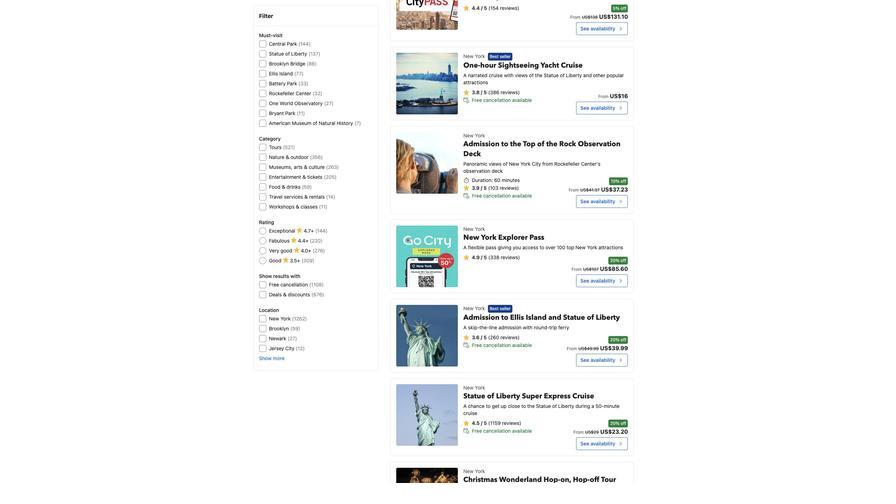 Task type: locate. For each thing, give the bounding box(es) containing it.
1 vertical spatial (11)
[[319, 204, 328, 210]]

free for one-
[[472, 97, 482, 103]]

0 vertical spatial island
[[280, 71, 293, 77]]

1 horizontal spatial with
[[504, 72, 514, 78]]

off inside '20% off from us$107 us$85.60'
[[621, 258, 627, 263]]

new york statue of liberty super express cruise a chance to get up close to the statue of liberty during a 50-minute cruise
[[464, 385, 620, 416]]

4 available from the top
[[513, 428, 532, 434]]

0 horizontal spatial ellis
[[269, 71, 278, 77]]

0 vertical spatial (59)
[[302, 184, 312, 190]]

1 vertical spatial (27)
[[288, 336, 297, 342]]

0 vertical spatial city
[[532, 161, 542, 167]]

3.6
[[472, 335, 480, 341]]

show left results
[[259, 273, 272, 279]]

1 best seller from the top
[[490, 54, 511, 59]]

2 seller from the top
[[500, 306, 511, 312]]

1 see from the top
[[581, 25, 590, 31]]

free down 3.8 on the right top of the page
[[472, 97, 482, 103]]

/ for 3.8
[[481, 89, 483, 95]]

brooklyn for brooklyn bridge
[[269, 61, 289, 67]]

/ right 4.5
[[481, 420, 483, 426]]

3.8
[[472, 89, 480, 95]]

see for one-hour sightseeing yacht cruise
[[581, 105, 590, 111]]

1 horizontal spatial city
[[532, 161, 542, 167]]

cancellation up deals & discounts (676)
[[281, 282, 308, 288]]

5 off from the top
[[621, 421, 627, 426]]

off right 10%
[[621, 179, 627, 184]]

best seller up hour
[[490, 54, 511, 59]]

liberty up 20% off from us$49.99 us$39.99 at the right bottom
[[596, 313, 621, 323]]

1 a from the top
[[464, 72, 467, 78]]

see
[[581, 25, 590, 31], [581, 105, 590, 111], [581, 198, 590, 204], [581, 278, 590, 284], [581, 357, 590, 363], [581, 441, 590, 447]]

see availability down us$107
[[581, 278, 616, 284]]

reviews) for 4.5 / 5 (1159 reviews)
[[503, 420, 522, 426]]

available down minutes
[[513, 193, 532, 199]]

must-
[[259, 32, 273, 38]]

us$107
[[584, 267, 599, 272]]

park up rockefeller center (32)
[[287, 80, 297, 86]]

rockefeller down battery
[[269, 90, 295, 96]]

5 left (154 at the right top of the page
[[484, 5, 488, 11]]

popular
[[607, 72, 625, 78]]

city inside new york admission to the top of the rock observation deck panoramic views of new york city from rockefeller center's observation deck
[[532, 161, 542, 167]]

2 horizontal spatial with
[[523, 325, 533, 331]]

cancellation for admission
[[484, 342, 511, 348]]

ellis up 'admission'
[[511, 313, 525, 323]]

us$16
[[610, 93, 629, 99]]

liberty up up
[[497, 392, 521, 401]]

ellis inside admission to ellis island and statue of liberty a skip-the-line admission with round-trip ferry
[[511, 313, 525, 323]]

and inside admission to ellis island and statue of liberty a skip-the-line admission with round-trip ferry
[[549, 313, 562, 323]]

4 free cancellation available from the top
[[472, 428, 532, 434]]

(12)
[[296, 346, 305, 352]]

2 best from the top
[[490, 306, 499, 312]]

free down 3.9 at right top
[[472, 193, 482, 199]]

from inside 20% off from us$49.99 us$39.99
[[567, 346, 578, 351]]

2 new york from the top
[[464, 305, 486, 311]]

and left the "other"
[[584, 72, 592, 78]]

from for super
[[574, 430, 584, 435]]

5 see availability from the top
[[581, 357, 616, 363]]

one
[[269, 100, 279, 106]]

& right arts
[[304, 164, 308, 170]]

1 vertical spatial ellis
[[511, 313, 525, 323]]

cruise inside new york statue of liberty super express cruise a chance to get up close to the statue of liberty during a 50-minute cruise
[[464, 410, 478, 416]]

2 availability from the top
[[591, 105, 616, 111]]

1 show from the top
[[259, 273, 272, 279]]

attractions up '20% off from us$107 us$85.60'
[[599, 244, 624, 250]]

availability down "us$131.10"
[[591, 25, 616, 31]]

off inside 20% off from us$49.99 us$39.99
[[621, 337, 627, 343]]

& right food
[[282, 184, 286, 190]]

and inside one-hour sightseeing yacht cruise a narrated cruise with views of the statue of liberty and other popular attractions
[[584, 72, 592, 78]]

0 vertical spatial seller
[[500, 54, 511, 59]]

travel
[[269, 194, 283, 200]]

free cancellation available for york
[[472, 428, 532, 434]]

new york citypass image
[[396, 0, 458, 30]]

0 vertical spatial (144)
[[299, 41, 311, 47]]

must-visit
[[259, 32, 283, 38]]

1 horizontal spatial island
[[526, 313, 547, 323]]

from left us$107
[[572, 267, 582, 272]]

sightseeing
[[499, 61, 539, 70]]

free down 4.5
[[472, 428, 482, 434]]

from inside '20% off from us$107 us$85.60'
[[572, 267, 582, 272]]

availability for admission to ellis island and statue of liberty
[[591, 357, 616, 363]]

ellis up battery
[[269, 71, 278, 77]]

6 see availability from the top
[[581, 441, 616, 447]]

2 off from the top
[[621, 179, 627, 184]]

free cancellation available
[[472, 97, 532, 103], [472, 193, 532, 199], [472, 342, 532, 348], [472, 428, 532, 434]]

0 horizontal spatial and
[[549, 313, 562, 323]]

(103
[[489, 185, 499, 191]]

filter
[[259, 13, 274, 19]]

admission to ellis island and statue of liberty image
[[396, 305, 458, 367]]

4 see availability from the top
[[581, 278, 616, 284]]

free cancellation available down 3.6 / 5 (260 reviews) on the right bottom of the page
[[472, 342, 532, 348]]

4 a from the top
[[464, 403, 467, 409]]

off up us$39.99
[[621, 337, 627, 343]]

4.0+
[[301, 248, 311, 254]]

20% up us$39.99
[[611, 337, 620, 343]]

a inside one-hour sightseeing yacht cruise a narrated cruise with views of the statue of liberty and other popular attractions
[[464, 72, 467, 78]]

views up deck
[[489, 161, 502, 167]]

new inside new york link
[[464, 468, 474, 474]]

2 free cancellation available from the top
[[472, 193, 532, 199]]

best for to
[[490, 306, 499, 312]]

0 horizontal spatial views
[[489, 161, 502, 167]]

0 horizontal spatial rockefeller
[[269, 90, 295, 96]]

to left the get
[[486, 403, 491, 409]]

cancellation down the 4.5 / 5 (1159 reviews)
[[484, 428, 511, 434]]

good
[[269, 258, 282, 264]]

us$131.10
[[600, 13, 629, 20]]

availability down from us$16
[[591, 105, 616, 111]]

natural
[[319, 120, 336, 126]]

1 vertical spatial brooklyn
[[269, 326, 289, 332]]

with up "free cancellation (1108)"
[[291, 273, 301, 279]]

& for drinks
[[282, 184, 286, 190]]

1 vertical spatial seller
[[500, 306, 511, 312]]

free cancellation available down 3.8 / 5 (386 reviews)
[[472, 97, 532, 103]]

reviews) down 'admission'
[[501, 335, 520, 341]]

park down world
[[285, 110, 296, 116]]

see for statue of liberty super express cruise
[[581, 441, 590, 447]]

5 left '(1159'
[[484, 420, 487, 426]]

0 vertical spatial views
[[515, 72, 528, 78]]

cancellation for one-
[[484, 97, 511, 103]]

5 left (386
[[484, 89, 487, 95]]

0 vertical spatial show
[[259, 273, 272, 279]]

1 horizontal spatial (144)
[[316, 228, 328, 234]]

world
[[280, 100, 293, 106]]

1 free cancellation available from the top
[[472, 97, 532, 103]]

20% for statue of liberty super express cruise
[[611, 421, 620, 426]]

2 admission from the top
[[464, 313, 500, 323]]

1 off from the top
[[621, 6, 627, 11]]

reviews) for 4.9 / 5 (338 reviews)
[[501, 254, 520, 260]]

show results with
[[259, 273, 301, 279]]

1 horizontal spatial views
[[515, 72, 528, 78]]

new
[[464, 53, 474, 59], [464, 132, 474, 138], [509, 161, 520, 167], [464, 226, 474, 232], [464, 233, 480, 242], [576, 244, 586, 250], [464, 305, 474, 311], [269, 316, 279, 322], [464, 385, 474, 391], [464, 468, 474, 474]]

3 20% from the top
[[611, 421, 620, 426]]

with left round-
[[523, 325, 533, 331]]

2 brooklyn from the top
[[269, 326, 289, 332]]

& down (521)
[[286, 154, 289, 160]]

from
[[543, 161, 554, 167]]

/ for 3.9
[[481, 185, 483, 191]]

the left "top"
[[511, 139, 522, 149]]

statue down 'yacht'
[[544, 72, 559, 78]]

& for tickets
[[303, 174, 306, 180]]

up
[[501, 403, 507, 409]]

availability down '20% off from us$107 us$85.60'
[[591, 278, 616, 284]]

location
[[259, 307, 279, 313]]

20% for admission to ellis island and statue of liberty
[[611, 337, 620, 343]]

0 vertical spatial cruise
[[561, 61, 583, 70]]

0 horizontal spatial (11)
[[297, 110, 305, 116]]

1 brooklyn from the top
[[269, 61, 289, 67]]

best up 'line'
[[490, 306, 499, 312]]

1 vertical spatial best
[[490, 306, 499, 312]]

show inside button
[[259, 356, 272, 362]]

one-
[[464, 61, 481, 70]]

off inside 20% off from us$29 us$23.20
[[621, 421, 627, 426]]

0 horizontal spatial with
[[291, 273, 301, 279]]

1 horizontal spatial attractions
[[599, 244, 624, 250]]

(144) up (137)
[[299, 41, 311, 47]]

0 vertical spatial attractions
[[464, 79, 488, 85]]

1 horizontal spatial (11)
[[319, 204, 328, 210]]

fabulous
[[269, 238, 290, 244]]

to left over
[[540, 244, 545, 250]]

statue up ferry
[[564, 313, 586, 323]]

5 see from the top
[[581, 357, 590, 363]]

the-
[[480, 325, 490, 331]]

yacht
[[541, 61, 560, 70]]

4 see from the top
[[581, 278, 590, 284]]

2 20% from the top
[[611, 337, 620, 343]]

1 new york from the top
[[464, 53, 486, 59]]

1 20% from the top
[[611, 258, 620, 263]]

1 vertical spatial and
[[549, 313, 562, 323]]

2 vertical spatial new york
[[464, 468, 486, 474]]

off for statue of liberty super express cruise
[[621, 421, 627, 426]]

workshops & classes (11)
[[269, 204, 328, 210]]

see availability for statue of liberty super express cruise
[[581, 441, 616, 447]]

statue inside one-hour sightseeing yacht cruise a narrated cruise with views of the statue of liberty and other popular attractions
[[544, 72, 559, 78]]

from left us$138
[[571, 14, 581, 20]]

us$37.23
[[602, 186, 629, 193]]

bryant park (11)
[[269, 110, 305, 116]]

from inside 5% off from us$138 us$131.10
[[571, 14, 581, 20]]

/ right 3.6
[[481, 335, 483, 341]]

availability
[[591, 25, 616, 31], [591, 105, 616, 111], [591, 198, 616, 204], [591, 278, 616, 284], [591, 357, 616, 363], [591, 441, 616, 447]]

attractions inside new york new york explorer pass a flexible pass giving you access to over 100 top new york attractions
[[599, 244, 624, 250]]

(205)
[[324, 174, 337, 180]]

see availability down us$41.37
[[581, 198, 616, 204]]

and
[[584, 72, 592, 78], [549, 313, 562, 323]]

3 off from the top
[[621, 258, 627, 263]]

a
[[464, 72, 467, 78], [464, 244, 467, 250], [464, 325, 467, 331], [464, 403, 467, 409]]

(32)
[[313, 90, 323, 96]]

free cancellation available for to
[[472, 342, 532, 348]]

rating
[[259, 219, 274, 225]]

1 seller from the top
[[500, 54, 511, 59]]

off up the us$85.60
[[621, 258, 627, 263]]

a down the one- on the top
[[464, 72, 467, 78]]

and up the trip
[[549, 313, 562, 323]]

the down 'yacht'
[[536, 72, 543, 78]]

4 off from the top
[[621, 337, 627, 343]]

city left from
[[532, 161, 542, 167]]

a left chance
[[464, 403, 467, 409]]

us$39.99
[[601, 345, 629, 351]]

6 availability from the top
[[591, 441, 616, 447]]

statue inside admission to ellis island and statue of liberty a skip-the-line admission with round-trip ferry
[[564, 313, 586, 323]]

free for admission
[[472, 342, 482, 348]]

1 horizontal spatial cruise
[[489, 72, 503, 78]]

us$49.99
[[579, 346, 599, 351]]

food
[[269, 184, 281, 190]]

off up us$23.20
[[621, 421, 627, 426]]

5 for 4.4 / 5
[[484, 5, 488, 11]]

availability down us$39.99
[[591, 357, 616, 363]]

3 see from the top
[[581, 198, 590, 204]]

you
[[513, 244, 522, 250]]

3.5+ (309)
[[290, 258, 315, 264]]

brooklyn up newark
[[269, 326, 289, 332]]

a left flexible
[[464, 244, 467, 250]]

(27) up natural
[[324, 100, 334, 106]]

1 vertical spatial views
[[489, 161, 502, 167]]

island inside admission to ellis island and statue of liberty a skip-the-line admission with round-trip ferry
[[526, 313, 547, 323]]

arts
[[294, 164, 303, 170]]

1 vertical spatial park
[[287, 80, 297, 86]]

rockefeller inside new york admission to the top of the rock observation deck panoramic views of new york city from rockefeller center's observation deck
[[555, 161, 580, 167]]

cruise down chance
[[464, 410, 478, 416]]

see availability
[[581, 25, 616, 31], [581, 105, 616, 111], [581, 198, 616, 204], [581, 278, 616, 284], [581, 357, 616, 363], [581, 441, 616, 447]]

food & drinks (59)
[[269, 184, 312, 190]]

(59)
[[302, 184, 312, 190], [291, 326, 300, 332]]

best seller for to
[[490, 306, 511, 312]]

(11) down rentals
[[319, 204, 328, 210]]

2 vertical spatial 20%
[[611, 421, 620, 426]]

views down sightseeing
[[515, 72, 528, 78]]

20% inside 20% off from us$29 us$23.20
[[611, 421, 620, 426]]

show left more
[[259, 356, 272, 362]]

1 vertical spatial show
[[259, 356, 272, 362]]

3 free cancellation available from the top
[[472, 342, 532, 348]]

5
[[484, 5, 488, 11], [484, 89, 487, 95], [484, 185, 487, 191], [484, 254, 487, 260], [484, 335, 487, 341], [484, 420, 487, 426]]

one-hour sightseeing yacht cruise image
[[396, 53, 458, 114]]

us$23.20
[[601, 429, 629, 435]]

(86)
[[307, 61, 317, 67]]

off for new york explorer pass
[[621, 258, 627, 263]]

from left us$29 at the bottom of page
[[574, 430, 584, 435]]

1 admission from the top
[[464, 139, 500, 149]]

20% up the us$85.60
[[611, 258, 620, 263]]

from inside 20% off from us$29 us$23.20
[[574, 430, 584, 435]]

(263)
[[326, 164, 339, 170]]

minutes
[[502, 177, 520, 183]]

1 vertical spatial island
[[526, 313, 547, 323]]

cancellation down 3.8 / 5 (386 reviews)
[[484, 97, 511, 103]]

(11) down 'one world observatory (27)'
[[297, 110, 305, 116]]

off right 5%
[[621, 6, 627, 11]]

attractions for a
[[464, 79, 488, 85]]

1 vertical spatial admission
[[464, 313, 500, 323]]

city left the (12)
[[286, 346, 295, 352]]

available for island
[[513, 342, 532, 348]]

1 vertical spatial 20%
[[611, 337, 620, 343]]

nature
[[269, 154, 285, 160]]

york inside new york statue of liberty super express cruise a chance to get up close to the statue of liberty during a 50-minute cruise
[[475, 385, 486, 391]]

reviews)
[[501, 5, 520, 11], [501, 89, 520, 95], [500, 185, 519, 191], [501, 254, 520, 260], [501, 335, 520, 341], [503, 420, 522, 426]]

cruise up during
[[573, 392, 595, 401]]

statue of liberty super express cruise image
[[396, 384, 458, 446]]

1 vertical spatial attractions
[[599, 244, 624, 250]]

/ for 4.4
[[482, 5, 483, 11]]

cruise down hour
[[489, 72, 503, 78]]

cruise
[[561, 61, 583, 70], [573, 392, 595, 401]]

1 vertical spatial rockefeller
[[555, 161, 580, 167]]

new york for one-
[[464, 53, 486, 59]]

2 best seller from the top
[[490, 306, 511, 312]]

5 for 4.5 / 5
[[484, 420, 487, 426]]

a
[[592, 403, 595, 409]]

2 see availability from the top
[[581, 105, 616, 111]]

of
[[285, 51, 290, 57], [530, 72, 534, 78], [561, 72, 565, 78], [313, 120, 318, 126], [538, 139, 545, 149], [503, 161, 508, 167], [587, 313, 595, 323], [488, 392, 495, 401], [553, 403, 557, 409]]

attractions inside one-hour sightseeing yacht cruise a narrated cruise with views of the statue of liberty and other popular attractions
[[464, 79, 488, 85]]

/ for 3.6
[[481, 335, 483, 341]]

free cancellation available down the 4.5 / 5 (1159 reviews)
[[472, 428, 532, 434]]

availability for admission to the top of the rock observation deck
[[591, 198, 616, 204]]

off for admission to ellis island and statue of liberty
[[621, 337, 627, 343]]

4.9 / 5 (338 reviews)
[[472, 254, 520, 260]]

top
[[523, 139, 536, 149]]

0 vertical spatial park
[[287, 41, 297, 47]]

0 vertical spatial best seller
[[490, 54, 511, 59]]

0 horizontal spatial island
[[280, 71, 293, 77]]

from left the us$49.99
[[567, 346, 578, 351]]

0 horizontal spatial attractions
[[464, 79, 488, 85]]

2 a from the top
[[464, 244, 467, 250]]

3 available from the top
[[513, 342, 532, 348]]

off inside 10% off from us$41.37 us$37.23
[[621, 179, 627, 184]]

2 vertical spatial park
[[285, 110, 296, 116]]

3 new york from the top
[[464, 468, 486, 474]]

ellis
[[269, 71, 278, 77], [511, 313, 525, 323]]

to up 'admission'
[[502, 313, 509, 323]]

& right deals
[[283, 292, 287, 298]]

5 for 4.9 / 5
[[484, 254, 487, 260]]

island up round-
[[526, 313, 547, 323]]

2 see from the top
[[581, 105, 590, 111]]

duration: 60 minutes
[[472, 177, 520, 183]]

0 horizontal spatial cruise
[[464, 410, 478, 416]]

1 horizontal spatial (59)
[[302, 184, 312, 190]]

1 vertical spatial cruise
[[573, 392, 595, 401]]

1 vertical spatial cruise
[[464, 410, 478, 416]]

off inside 5% off from us$138 us$131.10
[[621, 6, 627, 11]]

4 availability from the top
[[591, 278, 616, 284]]

new york for admission
[[464, 305, 486, 311]]

park for central park
[[287, 41, 297, 47]]

available for of
[[513, 428, 532, 434]]

the down super
[[528, 403, 535, 409]]

cruise inside new york statue of liberty super express cruise a chance to get up close to the statue of liberty during a 50-minute cruise
[[573, 392, 595, 401]]

/ right 3.8 on the right top of the page
[[481, 89, 483, 95]]

park up statue of liberty (137)
[[287, 41, 297, 47]]

5 availability from the top
[[591, 357, 616, 363]]

pass
[[486, 244, 497, 250]]

services
[[284, 194, 303, 200]]

to inside new york new york explorer pass a flexible pass giving you access to over 100 top new york attractions
[[540, 244, 545, 250]]

available down 3.8 / 5 (386 reviews)
[[513, 97, 532, 103]]

views inside one-hour sightseeing yacht cruise a narrated cruise with views of the statue of liberty and other popular attractions
[[515, 72, 528, 78]]

5 for 3.6 / 5
[[484, 335, 487, 341]]

6 see from the top
[[581, 441, 590, 447]]

over
[[546, 244, 556, 250]]

free cancellation available for hour
[[472, 97, 532, 103]]

from inside 10% off from us$41.37 us$37.23
[[569, 187, 579, 193]]

& down services
[[296, 204, 300, 210]]

see availability down us$29 at the bottom of page
[[581, 441, 616, 447]]

admission
[[464, 139, 500, 149], [464, 313, 500, 323]]

3 availability from the top
[[591, 198, 616, 204]]

1 horizontal spatial ellis
[[511, 313, 525, 323]]

20% up us$23.20
[[611, 421, 620, 426]]

admission inside admission to ellis island and statue of liberty a skip-the-line admission with round-trip ferry
[[464, 313, 500, 323]]

& for discounts
[[283, 292, 287, 298]]

reviews) for 3.6 / 5 (260 reviews)
[[501, 335, 520, 341]]

1 available from the top
[[513, 97, 532, 103]]

seller up sightseeing
[[500, 54, 511, 59]]

0 vertical spatial (11)
[[297, 110, 305, 116]]

rockefeller
[[269, 90, 295, 96], [555, 161, 580, 167]]

1 vertical spatial new york
[[464, 305, 486, 311]]

1 vertical spatial best seller
[[490, 306, 511, 312]]

access
[[523, 244, 539, 250]]

1 best from the top
[[490, 54, 499, 59]]

liberty inside one-hour sightseeing yacht cruise a narrated cruise with views of the statue of liberty and other popular attractions
[[567, 72, 583, 78]]

seller up 'admission'
[[500, 306, 511, 312]]

show for show results with
[[259, 273, 272, 279]]

drinks
[[287, 184, 301, 190]]

from us$16
[[599, 93, 629, 99]]

exceptional
[[269, 228, 296, 234]]

/ right the 4.4
[[482, 5, 483, 11]]

admission to ellis island and statue of liberty a skip-the-line admission with round-trip ferry
[[464, 313, 621, 331]]

0 vertical spatial cruise
[[489, 72, 503, 78]]

3 a from the top
[[464, 325, 467, 331]]

0 vertical spatial admission
[[464, 139, 500, 149]]

flexible
[[468, 244, 485, 250]]

best for hour
[[490, 54, 499, 59]]

5 left the (103
[[484, 185, 487, 191]]

liberty left the "other"
[[567, 72, 583, 78]]

0 vertical spatial brooklyn
[[269, 61, 289, 67]]

3 see availability from the top
[[581, 198, 616, 204]]

battery park (33)
[[269, 80, 309, 86]]

0 horizontal spatial city
[[286, 346, 295, 352]]

cancellation down 3.6 / 5 (260 reviews) on the right bottom of the page
[[484, 342, 511, 348]]

reviews) down minutes
[[500, 185, 519, 191]]

0 vertical spatial and
[[584, 72, 592, 78]]

statue down central
[[269, 51, 284, 57]]

american museum of natural history (7)
[[269, 120, 361, 126]]

brooklyn for brooklyn
[[269, 326, 289, 332]]

1 horizontal spatial and
[[584, 72, 592, 78]]

museums, arts & culture (263)
[[269, 164, 339, 170]]

seller
[[500, 54, 511, 59], [500, 306, 511, 312]]

0 vertical spatial (27)
[[324, 100, 334, 106]]

2 vertical spatial with
[[523, 325, 533, 331]]

1 availability from the top
[[591, 25, 616, 31]]

2 show from the top
[[259, 356, 272, 362]]

5 for 3.8 / 5
[[484, 89, 487, 95]]

us$29
[[586, 430, 599, 435]]

20% inside 20% off from us$49.99 us$39.99
[[611, 337, 620, 343]]

to inside admission to ellis island and statue of liberty a skip-the-line admission with round-trip ferry
[[502, 313, 509, 323]]

free for new
[[472, 428, 482, 434]]

see availability down us$138
[[581, 25, 616, 31]]

best up hour
[[490, 54, 499, 59]]

/
[[482, 5, 483, 11], [481, 89, 483, 95], [481, 185, 483, 191], [481, 254, 483, 260], [481, 335, 483, 341], [481, 420, 483, 426]]

20% inside '20% off from us$107 us$85.60'
[[611, 258, 620, 263]]

newark (27)
[[269, 336, 297, 342]]

0 vertical spatial with
[[504, 72, 514, 78]]

4.0+ (276)
[[301, 248, 325, 254]]

attractions down "narrated"
[[464, 79, 488, 85]]

0 horizontal spatial (59)
[[291, 326, 300, 332]]

round-
[[534, 325, 550, 331]]

1 horizontal spatial rockefeller
[[555, 161, 580, 167]]

see availability for one-hour sightseeing yacht cruise
[[581, 105, 616, 111]]

liberty up bridge
[[291, 51, 307, 57]]

0 vertical spatial best
[[490, 54, 499, 59]]

(1262)
[[292, 316, 307, 322]]

5 for 3.9 / 5
[[484, 185, 487, 191]]

see availability for new york explorer pass
[[581, 278, 616, 284]]

best
[[490, 54, 499, 59], [490, 306, 499, 312]]

0 vertical spatial new york
[[464, 53, 486, 59]]

0 vertical spatial 20%
[[611, 258, 620, 263]]



Task type: vqa. For each thing, say whether or not it's contained in the screenshot.
Guest reviews (714) link on the top of page
no



Task type: describe. For each thing, give the bounding box(es) containing it.
admission to the top of the rock observation deck image
[[396, 132, 458, 194]]

show for show more
[[259, 356, 272, 362]]

cancellation for new
[[484, 428, 511, 434]]

0 horizontal spatial (27)
[[288, 336, 297, 342]]

seller for sightseeing
[[500, 54, 511, 59]]

statue of liberty (137)
[[269, 51, 321, 57]]

statue down super
[[537, 403, 551, 409]]

1 vertical spatial (59)
[[291, 326, 300, 332]]

(33)
[[299, 80, 309, 86]]

(386
[[489, 89, 500, 95]]

rockefeller center (32)
[[269, 90, 323, 96]]

cruise inside one-hour sightseeing yacht cruise a narrated cruise with views of the statue of liberty and other popular attractions
[[561, 61, 583, 70]]

the inside new york statue of liberty super express cruise a chance to get up close to the statue of liberty during a 50-minute cruise
[[528, 403, 535, 409]]

from for statue
[[567, 346, 578, 351]]

new york (1262)
[[269, 316, 307, 322]]

museum
[[292, 120, 312, 126]]

(309)
[[302, 258, 315, 264]]

off for admission to the top of the rock observation deck
[[621, 179, 627, 184]]

bridge
[[291, 61, 306, 67]]

available for yacht
[[513, 97, 532, 103]]

1 see availability from the top
[[581, 25, 616, 31]]

cancellation down 3.9 / 5 (103 reviews) at top
[[484, 193, 511, 199]]

deals & discounts (676)
[[269, 292, 324, 298]]

us$138
[[582, 14, 598, 20]]

0 vertical spatial ellis
[[269, 71, 278, 77]]

4.9
[[472, 254, 480, 260]]

seller for ellis
[[500, 306, 511, 312]]

new york new york explorer pass a flexible pass giving you access to over 100 top new york attractions
[[464, 226, 624, 250]]

(356)
[[310, 154, 323, 160]]

(676)
[[312, 292, 324, 298]]

statue up chance
[[464, 392, 486, 401]]

1 vertical spatial with
[[291, 273, 301, 279]]

with inside one-hour sightseeing yacht cruise a narrated cruise with views of the statue of liberty and other popular attractions
[[504, 72, 514, 78]]

a inside new york statue of liberty super express cruise a chance to get up close to the statue of liberty during a 50-minute cruise
[[464, 403, 467, 409]]

of inside admission to ellis island and statue of liberty a skip-the-line admission with round-trip ferry
[[587, 313, 595, 323]]

best seller for hour
[[490, 54, 511, 59]]

bryant
[[269, 110, 284, 116]]

american
[[269, 120, 291, 126]]

hour
[[481, 61, 497, 70]]

close
[[508, 403, 521, 409]]

to right "close"
[[522, 403, 526, 409]]

express
[[544, 392, 571, 401]]

very good
[[269, 248, 293, 254]]

10% off from us$41.37 us$37.23
[[569, 179, 629, 193]]

100
[[557, 244, 566, 250]]

availability for one-hour sightseeing yacht cruise
[[591, 105, 616, 111]]

free up deals
[[269, 282, 279, 288]]

skip-
[[468, 325, 480, 331]]

good
[[281, 248, 293, 254]]

reviews) for 4.4 / 5 (154 reviews)
[[501, 5, 520, 11]]

park for bryant park
[[285, 110, 296, 116]]

& for classes
[[296, 204, 300, 210]]

liberty inside admission to ellis island and statue of liberty a skip-the-line admission with round-trip ferry
[[596, 313, 621, 323]]

cruise inside one-hour sightseeing yacht cruise a narrated cruise with views of the statue of liberty and other popular attractions
[[489, 72, 503, 78]]

1 horizontal spatial (27)
[[324, 100, 334, 106]]

newark
[[269, 336, 286, 342]]

with inside admission to ellis island and statue of liberty a skip-the-line admission with round-trip ferry
[[523, 325, 533, 331]]

availability for new york explorer pass
[[591, 278, 616, 284]]

(137)
[[309, 51, 321, 57]]

top
[[567, 244, 575, 250]]

christmas wonderland hop-on, hop-off tour image
[[396, 468, 458, 483]]

reviews) for 3.8 / 5 (386 reviews)
[[501, 89, 520, 95]]

battery
[[269, 80, 286, 86]]

the left rock
[[547, 139, 558, 149]]

deck
[[492, 168, 503, 174]]

20% for new york explorer pass
[[611, 258, 620, 263]]

0 horizontal spatial (144)
[[299, 41, 311, 47]]

from for top
[[569, 187, 579, 193]]

giving
[[498, 244, 512, 250]]

see for admission to the top of the rock observation deck
[[581, 198, 590, 204]]

park for battery park
[[287, 80, 297, 86]]

discounts
[[288, 292, 310, 298]]

see for admission to ellis island and statue of liberty
[[581, 357, 590, 363]]

deck
[[464, 149, 481, 159]]

1 vertical spatial city
[[286, 346, 295, 352]]

4.4+
[[298, 238, 309, 244]]

see availability for admission to the top of the rock observation deck
[[581, 198, 616, 204]]

new inside new york statue of liberty super express cruise a chance to get up close to the statue of liberty during a 50-minute cruise
[[464, 385, 474, 391]]

60
[[495, 177, 501, 183]]

/ for 4.5
[[481, 420, 483, 426]]

(14)
[[326, 194, 335, 200]]

new york link
[[390, 462, 635, 483]]

liberty down express
[[559, 403, 575, 409]]

central
[[269, 41, 286, 47]]

4.7+ (144)
[[304, 228, 328, 234]]

a inside admission to ellis island and statue of liberty a skip-the-line admission with round-trip ferry
[[464, 325, 467, 331]]

2 available from the top
[[513, 193, 532, 199]]

reviews) for 3.9 / 5 (103 reviews)
[[500, 185, 519, 191]]

to inside new york admission to the top of the rock observation deck panoramic views of new york city from rockefeller center's observation deck
[[502, 139, 509, 149]]

one-hour sightseeing yacht cruise a narrated cruise with views of the statue of liberty and other popular attractions
[[464, 61, 625, 85]]

views inside new york admission to the top of the rock observation deck panoramic views of new york city from rockefeller center's observation deck
[[489, 161, 502, 167]]

jersey city (12)
[[269, 346, 305, 352]]

see availability for admission to ellis island and statue of liberty
[[581, 357, 616, 363]]

a inside new york new york explorer pass a flexible pass giving you access to over 100 top new york attractions
[[464, 244, 467, 250]]

from for pass
[[572, 267, 582, 272]]

admission
[[499, 325, 522, 331]]

availability for statue of liberty super express cruise
[[591, 441, 616, 447]]

new york explorer pass image
[[396, 226, 458, 287]]

workshops
[[269, 204, 295, 210]]

20% off from us$107 us$85.60
[[572, 258, 629, 272]]

1 vertical spatial (144)
[[316, 228, 328, 234]]

(276)
[[313, 248, 325, 254]]

& for outdoor
[[286, 154, 289, 160]]

visit
[[273, 32, 283, 38]]

jersey
[[269, 346, 284, 352]]

observatory
[[295, 100, 323, 106]]

central park (144)
[[269, 41, 311, 47]]

admission inside new york admission to the top of the rock observation deck panoramic views of new york city from rockefeller center's observation deck
[[464, 139, 500, 149]]

4.5 / 5 (1159 reviews)
[[472, 420, 522, 426]]

outdoor
[[291, 154, 309, 160]]

entertainment & tickets (205)
[[269, 174, 337, 180]]

chance
[[468, 403, 485, 409]]

(521)
[[283, 144, 295, 150]]

4.5
[[472, 420, 480, 426]]

(1159
[[489, 420, 501, 426]]

attractions for pass
[[599, 244, 624, 250]]

20% off from us$29 us$23.20
[[574, 421, 629, 435]]

/ for 4.9
[[481, 254, 483, 260]]

(154
[[489, 5, 499, 11]]

show more button
[[259, 355, 285, 362]]

see for new york explorer pass
[[581, 278, 590, 284]]

20% off from us$49.99 us$39.99
[[567, 337, 629, 351]]

minute
[[604, 403, 620, 409]]

duration:
[[472, 177, 493, 183]]

the inside one-hour sightseeing yacht cruise a narrated cruise with views of the statue of liberty and other popular attractions
[[536, 72, 543, 78]]

during
[[576, 403, 591, 409]]

narrated
[[468, 72, 488, 78]]

pass
[[530, 233, 545, 242]]

from inside from us$16
[[599, 94, 609, 99]]

ellis island (77)
[[269, 71, 304, 77]]

us$85.60
[[601, 266, 629, 272]]

more
[[273, 356, 285, 362]]

3.9 / 5 (103 reviews)
[[472, 185, 519, 191]]

explorer
[[499, 233, 528, 242]]

10%
[[611, 179, 620, 184]]

nature & outdoor (356)
[[269, 154, 323, 160]]

panoramic
[[464, 161, 488, 167]]

entertainment
[[269, 174, 301, 180]]

us$41.37
[[581, 187, 600, 193]]

(7)
[[355, 120, 361, 126]]

& up the classes
[[305, 194, 308, 200]]

0 vertical spatial rockefeller
[[269, 90, 295, 96]]



